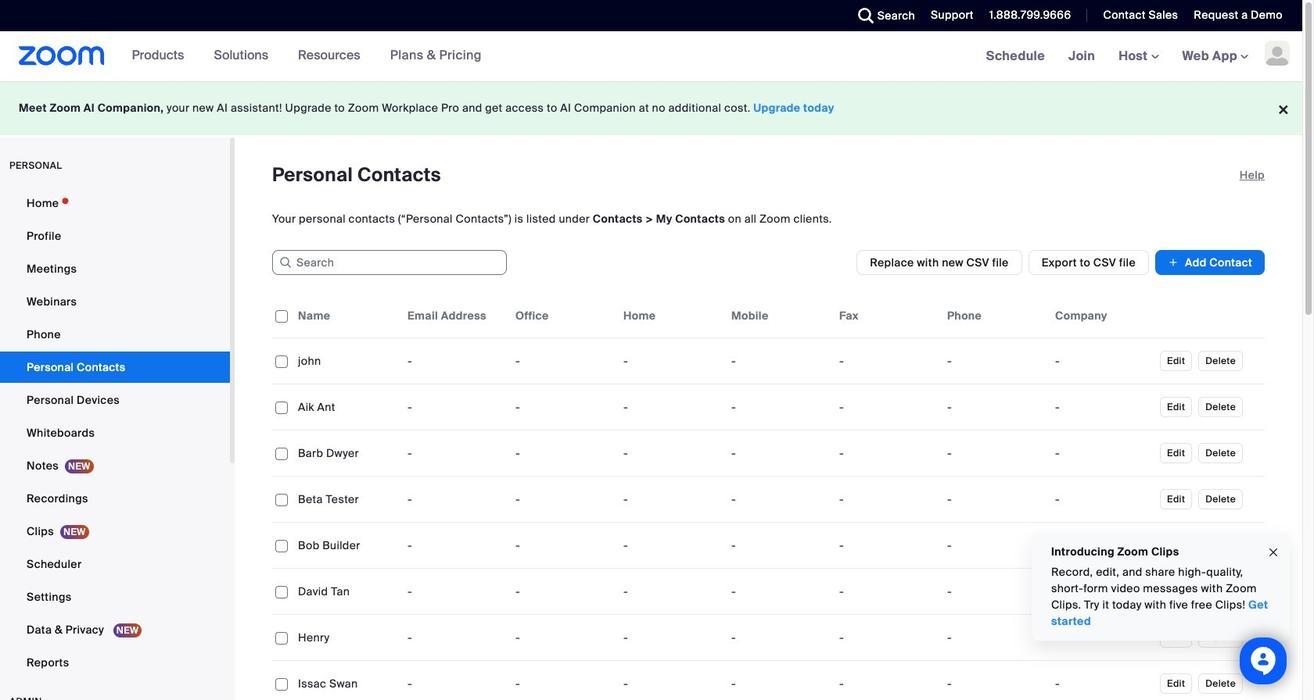 Task type: locate. For each thing, give the bounding box(es) containing it.
application
[[272, 294, 1277, 701]]

close image
[[1267, 544, 1280, 562]]

footer
[[0, 81, 1302, 135]]

meetings navigation
[[974, 31, 1302, 82]]

profile picture image
[[1265, 41, 1290, 66]]

Search Contacts Input text field
[[272, 250, 507, 275]]

cell
[[941, 346, 1049, 377], [1049, 346, 1157, 377], [941, 392, 1049, 423], [1049, 392, 1157, 423], [941, 438, 1049, 469], [1049, 438, 1157, 469], [941, 484, 1049, 516], [1049, 484, 1157, 516], [941, 530, 1049, 562], [1049, 530, 1157, 562], [941, 577, 1049, 608], [1049, 577, 1157, 608], [941, 623, 1049, 654], [1049, 623, 1157, 654]]

product information navigation
[[105, 31, 494, 81]]

banner
[[0, 31, 1302, 82]]



Task type: describe. For each thing, give the bounding box(es) containing it.
personal menu menu
[[0, 188, 230, 681]]

zoom logo image
[[19, 46, 105, 66]]

add image
[[1168, 255, 1179, 271]]



Task type: vqa. For each thing, say whether or not it's contained in the screenshot.
Right icon
no



